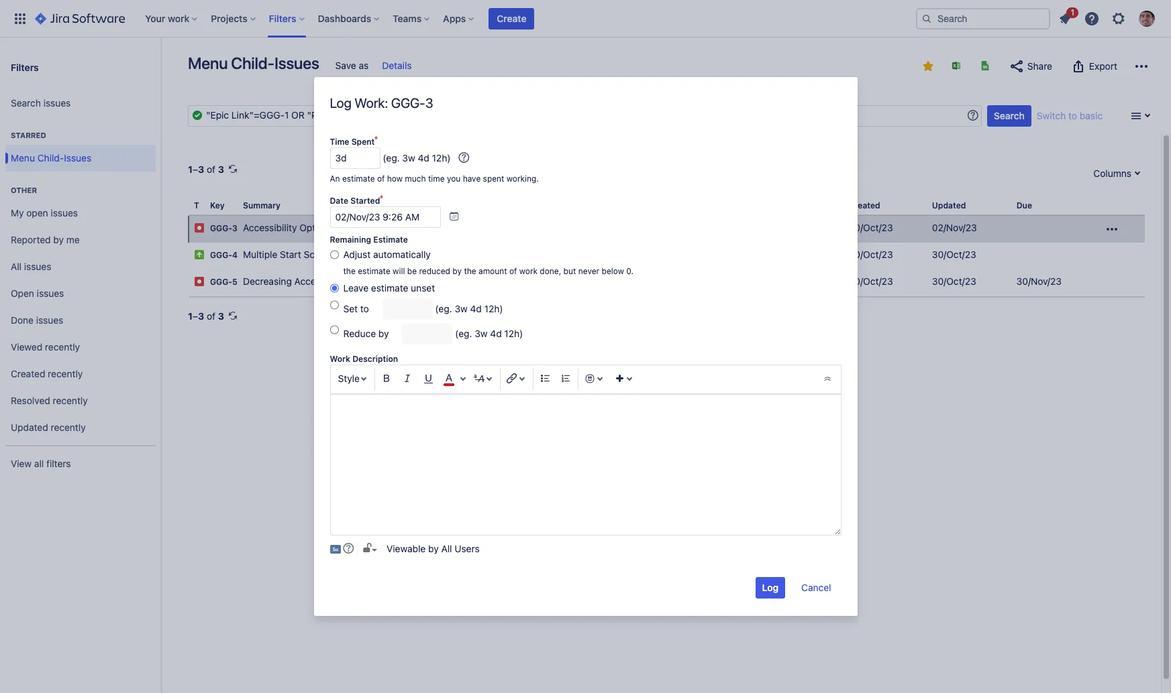 Task type: vqa. For each thing, say whether or not it's contained in the screenshot.
No restrictions IMAGE
no



Task type: describe. For each thing, give the bounding box(es) containing it.
reported
[[11, 234, 51, 245]]

search for search issues
[[11, 97, 41, 108]]

me
[[66, 234, 80, 245]]

estimate for an
[[342, 174, 375, 184]]

screen
[[304, 249, 334, 260]]

starred
[[11, 131, 46, 140]]

0 vertical spatial menu
[[188, 54, 228, 72]]

created recently link
[[5, 361, 156, 388]]

view
[[11, 458, 32, 469]]

log
[[330, 95, 351, 111]]

due
[[1016, 201, 1032, 211]]

menu child-issues link
[[5, 145, 156, 172]]

set to
[[343, 303, 369, 315]]

by inside the adjust automatically the estimate will be reduced by the amount of work done, but never below 0.
[[453, 266, 462, 276]]

5
[[232, 277, 237, 287]]

set
[[343, 303, 358, 315]]

states
[[476, 249, 502, 260]]

1 vertical spatial all
[[441, 544, 452, 555]]

remaining
[[330, 235, 371, 245]]

spent
[[351, 137, 375, 147]]

of down ggg-5 link
[[207, 311, 215, 322]]

created recently
[[11, 368, 83, 380]]

recently for resolved recently
[[53, 395, 88, 406]]

Adjust automatically radio
[[330, 248, 339, 262]]

(eg. for to
[[435, 303, 452, 315]]

3 down improvement icon
[[198, 311, 204, 322]]

details
[[382, 60, 412, 71]]

1 horizontal spatial child-
[[231, 54, 274, 72]]

1 vertical spatial accessibility
[[294, 276, 348, 287]]

3w for set to
[[455, 303, 468, 315]]

adjust automatically the estimate will be reduced by the amount of work done, but never below 0.
[[343, 249, 633, 276]]

1 the from the left
[[343, 266, 356, 276]]

3 up t
[[198, 164, 204, 175]]

accessibility options link
[[243, 222, 333, 234]]

below
[[602, 266, 624, 276]]

4d for by
[[490, 328, 502, 340]]

resolved recently link
[[5, 388, 156, 415]]

work:
[[355, 95, 388, 111]]

0 horizontal spatial 12h)
[[432, 152, 451, 164]]

save
[[335, 60, 356, 71]]

open issues link
[[5, 281, 156, 307]]

but
[[563, 266, 576, 276]]

search button
[[987, 105, 1031, 127]]

child- inside starred group
[[37, 152, 64, 163]]

12h) for set to
[[484, 303, 503, 315]]

other
[[11, 186, 37, 195]]

4d for to
[[470, 303, 482, 315]]

0 vertical spatial 3w
[[402, 152, 415, 164]]

automatically
[[373, 249, 431, 260]]

users
[[455, 544, 480, 555]]

0 horizontal spatial (eg.
[[383, 152, 400, 164]]

an estimate of how much time you have spent working.
[[330, 174, 539, 184]]

Set to radio
[[330, 299, 339, 312]]

basic
[[1080, 110, 1103, 121]]

leave
[[343, 283, 369, 294]]

Reduce by radio
[[330, 323, 339, 337]]

all inside "other" group
[[11, 261, 22, 272]]

date started
[[330, 196, 380, 206]]

search issues link
[[5, 90, 156, 117]]

switch to basic
[[1037, 110, 1103, 121]]

starred group
[[5, 117, 156, 176]]

share
[[1027, 60, 1052, 72]]

30/oct/23 for accessibility options
[[849, 222, 893, 234]]

description
[[352, 354, 398, 364]]

0 vertical spatial accessibility
[[243, 222, 297, 234]]

created for created
[[849, 201, 880, 211]]

different
[[410, 249, 447, 260]]

30/nov/23
[[1016, 276, 1062, 287]]

created for created recently
[[11, 368, 45, 380]]

options
[[299, 222, 333, 234]]

ggg- for multiple start screen backgrounds for different game states
[[210, 250, 232, 260]]

resolved
[[11, 395, 50, 406]]

switch to basic link
[[1037, 110, 1103, 121]]

recently for viewed recently
[[45, 341, 80, 353]]

ggg-3 accessibility options
[[210, 222, 333, 234]]

view all filters
[[11, 458, 71, 469]]

t
[[194, 201, 199, 211]]

bug image for accessibility options
[[194, 223, 205, 234]]

improvement image
[[194, 250, 205, 260]]

by for reported by me
[[53, 234, 64, 245]]

log work: ggg-3
[[330, 95, 433, 111]]

leave estimate unset
[[343, 283, 435, 294]]

(eg. for by
[[455, 328, 472, 340]]

create button
[[489, 8, 535, 29]]

(eg. 3w 4d 12h) for reduce by
[[455, 328, 523, 340]]

unset
[[411, 283, 435, 294]]

1 inside create banner
[[1071, 7, 1074, 17]]

spent
[[483, 174, 504, 184]]

recently for updated recently
[[51, 422, 86, 433]]

work
[[519, 266, 538, 276]]

key
[[210, 201, 225, 211]]

by for reduce by
[[378, 328, 389, 340]]

speed
[[378, 276, 405, 287]]

share link
[[1002, 56, 1059, 77]]

1 1 – 3 of 3 from the top
[[188, 164, 224, 175]]

my open issues link
[[5, 200, 156, 227]]

style link
[[334, 369, 372, 391]]

open in google sheets image
[[980, 60, 991, 71]]

other group
[[5, 172, 156, 446]]

12h) for reduce by
[[504, 328, 523, 340]]

reported by me link
[[5, 227, 156, 254]]

decreasing accessibility slider speed link
[[243, 276, 405, 287]]

save as
[[335, 60, 369, 71]]

much
[[405, 174, 426, 184]]

viewable by all users
[[387, 544, 480, 555]]

30/oct/23 for multiple start screen backgrounds for different game states
[[849, 249, 893, 260]]

decreasing
[[243, 276, 292, 287]]

search for search
[[994, 110, 1025, 121]]

search issues
[[11, 97, 71, 108]]

Leave estimate unset radio
[[330, 282, 339, 295]]

create banner
[[0, 0, 1171, 38]]

3 inside the ggg-3 accessibility options
[[232, 224, 237, 234]]

ggg- for accessibility options
[[210, 224, 232, 234]]

to for switch
[[1068, 110, 1077, 121]]

columns button
[[1087, 163, 1145, 185]]

resolved recently
[[11, 395, 88, 406]]

estimate for leave
[[371, 283, 408, 294]]

details link
[[382, 60, 412, 71]]

issues for search issues
[[43, 97, 71, 108]]

summary
[[243, 201, 281, 211]]

game
[[449, 249, 473, 260]]

by for viewable by all users
[[428, 544, 439, 555]]



Task type: locate. For each thing, give the bounding box(es) containing it.
0 horizontal spatial menu
[[11, 152, 35, 163]]

ggg-5 decreasing accessibility slider speed
[[210, 276, 405, 287]]

2 1 – 3 of 3 from the top
[[188, 311, 224, 322]]

open issues
[[11, 288, 64, 299]]

done issues link
[[5, 307, 156, 334]]

1 horizontal spatial all
[[441, 544, 452, 555]]

None text field
[[188, 105, 982, 127], [330, 148, 380, 169], [330, 207, 441, 228], [402, 323, 453, 345], [188, 105, 982, 127], [330, 148, 380, 169], [330, 207, 441, 228], [402, 323, 453, 345]]

bug image for decreasing accessibility slider speed
[[194, 277, 205, 287]]

start
[[280, 249, 301, 260]]

1 horizontal spatial updated
[[932, 201, 966, 211]]

ggg-4 multiple start screen backgrounds for different game states
[[210, 249, 502, 260]]

reduce
[[343, 328, 376, 340]]

search image
[[921, 13, 932, 24]]

issues
[[274, 54, 319, 72], [64, 152, 91, 163]]

by
[[53, 234, 64, 245], [453, 266, 462, 276], [378, 328, 389, 340], [428, 544, 439, 555]]

2 vertical spatial 3w
[[475, 328, 488, 340]]

ggg- for decreasing accessibility slider speed
[[210, 277, 232, 287]]

3
[[425, 95, 433, 111], [198, 164, 204, 175], [218, 164, 224, 175], [232, 224, 237, 234], [198, 311, 204, 322], [218, 311, 224, 322]]

1 – 3 of 3
[[188, 164, 224, 175], [188, 311, 224, 322]]

1 vertical spatial small image
[[361, 544, 372, 554]]

cancel
[[801, 583, 831, 594]]

1 vertical spatial child-
[[37, 152, 64, 163]]

child-
[[231, 54, 274, 72], [37, 152, 64, 163]]

0 horizontal spatial 3w
[[402, 152, 415, 164]]

issues right open
[[51, 207, 78, 219]]

recently down viewed recently link
[[48, 368, 83, 380]]

of inside the adjust automatically the estimate will be reduced by the amount of work done, but never below 0.
[[509, 266, 517, 276]]

1 – 3 of 3 up t
[[188, 164, 224, 175]]

3w down the adjust automatically the estimate will be reduced by the amount of work done, but never below 0.
[[455, 303, 468, 315]]

updated for updated
[[932, 201, 966, 211]]

0 vertical spatial –
[[193, 164, 198, 175]]

to for set
[[360, 303, 369, 315]]

ggg- down ggg-4 link
[[210, 277, 232, 287]]

issues up open issues
[[24, 261, 51, 272]]

1 horizontal spatial menu child-issues
[[188, 54, 319, 72]]

1 horizontal spatial (eg.
[[435, 303, 452, 315]]

recently down created recently link
[[53, 395, 88, 406]]

by down game
[[453, 266, 462, 276]]

bug image
[[194, 223, 205, 234], [194, 277, 205, 287]]

None submit
[[755, 578, 785, 599]]

ggg-5 link
[[210, 277, 237, 287]]

1 vertical spatial 12h)
[[484, 303, 503, 315]]

1 – from the top
[[193, 164, 198, 175]]

of left work
[[509, 266, 517, 276]]

search
[[11, 97, 41, 108], [994, 110, 1025, 121]]

viewed recently
[[11, 341, 80, 353]]

accessibility down summary
[[243, 222, 297, 234]]

1 vertical spatial (eg. 3w 4d 12h)
[[435, 303, 503, 315]]

1 vertical spatial 1 – 3 of 3
[[188, 311, 224, 322]]

the up leave
[[343, 266, 356, 276]]

will
[[393, 266, 405, 276]]

by right viewable
[[428, 544, 439, 555]]

bug image left ggg-5 link
[[194, 277, 205, 287]]

be
[[407, 266, 417, 276]]

search inside search button
[[994, 110, 1025, 121]]

0 vertical spatial all
[[11, 261, 22, 272]]

2 horizontal spatial (eg.
[[455, 328, 472, 340]]

(eg. 3w 4d 12h) for set to
[[435, 303, 503, 315]]

0 vertical spatial bug image
[[194, 223, 205, 234]]

never
[[578, 266, 599, 276]]

3w down "amount"
[[475, 328, 488, 340]]

recently down resolved recently link
[[51, 422, 86, 433]]

1 horizontal spatial issues
[[274, 54, 319, 72]]

3 right 'work:'
[[425, 95, 433, 111]]

issues for all issues
[[24, 261, 51, 272]]

to
[[1068, 110, 1077, 121], [360, 303, 369, 315]]

menu inside starred group
[[11, 152, 35, 163]]

1 horizontal spatial 4d
[[470, 303, 482, 315]]

issues down search issues link
[[64, 152, 91, 163]]

0 vertical spatial created
[[849, 201, 880, 211]]

3 down ggg-5 link
[[218, 311, 224, 322]]

search left switch
[[994, 110, 1025, 121]]

ggg-3 link
[[210, 224, 237, 234]]

0 vertical spatial estimate
[[342, 174, 375, 184]]

done
[[11, 314, 34, 326]]

bug image down t
[[194, 223, 205, 234]]

estimate down multiple start screen backgrounds for different game states 'link'
[[358, 266, 390, 276]]

0 vertical spatial search
[[11, 97, 41, 108]]

issues inside menu child-issues link
[[64, 152, 91, 163]]

1 vertical spatial 4d
[[470, 303, 482, 315]]

accessibility down screen
[[294, 276, 348, 287]]

ggg- right improvement icon
[[210, 250, 232, 260]]

to left 'basic'
[[1068, 110, 1077, 121]]

small image left open in microsoft excel image
[[923, 61, 933, 72]]

all up "open" in the left of the page
[[11, 261, 22, 272]]

all issues link
[[5, 254, 156, 281]]

(eg. 3w 4d 12h)
[[383, 152, 451, 164], [435, 303, 503, 315], [455, 328, 523, 340]]

recently for created recently
[[48, 368, 83, 380]]

12h) down "amount"
[[484, 303, 503, 315]]

0 vertical spatial updated
[[932, 201, 966, 211]]

30/oct/23 for decreasing accessibility slider speed
[[849, 276, 893, 287]]

1 vertical spatial menu child-issues
[[11, 152, 91, 163]]

issues for open issues
[[37, 288, 64, 299]]

issues inside my open issues link
[[51, 207, 78, 219]]

issues for done issues
[[36, 314, 63, 326]]

view all filters link
[[5, 451, 156, 478]]

1 vertical spatial search
[[994, 110, 1025, 121]]

issues inside search issues link
[[43, 97, 71, 108]]

2 vertical spatial 4d
[[490, 328, 502, 340]]

estimate
[[342, 174, 375, 184], [358, 266, 390, 276], [371, 283, 408, 294]]

of left 'how' on the top left of the page
[[377, 174, 385, 184]]

– down improvement icon
[[193, 311, 198, 322]]

2 vertical spatial estimate
[[371, 283, 408, 294]]

date
[[330, 196, 348, 206]]

Search field
[[916, 8, 1050, 29]]

0 horizontal spatial the
[[343, 266, 356, 276]]

search inside search issues link
[[11, 97, 41, 108]]

an
[[330, 174, 340, 184]]

1 vertical spatial estimate
[[358, 266, 390, 276]]

create
[[497, 12, 526, 24]]

2 horizontal spatial 3w
[[475, 328, 488, 340]]

2 horizontal spatial 4d
[[490, 328, 502, 340]]

3 up 4
[[232, 224, 237, 234]]

recently
[[45, 341, 80, 353], [48, 368, 83, 380], [53, 395, 88, 406], [51, 422, 86, 433]]

1 horizontal spatial 3w
[[455, 303, 468, 315]]

open in microsoft excel image
[[951, 60, 962, 71]]

as
[[359, 60, 369, 71]]

2 – from the top
[[193, 311, 198, 322]]

3w up much
[[402, 152, 415, 164]]

updated inside "other" group
[[11, 422, 48, 433]]

1 horizontal spatial created
[[849, 201, 880, 211]]

3 up key on the left of page
[[218, 164, 224, 175]]

0 vertical spatial 12h)
[[432, 152, 451, 164]]

1 vertical spatial issues
[[64, 152, 91, 163]]

1 – 3 of 3 down ggg-5 link
[[188, 311, 224, 322]]

0 horizontal spatial child-
[[37, 152, 64, 163]]

created inside created recently link
[[11, 368, 45, 380]]

columns
[[1093, 168, 1131, 179]]

menu
[[188, 54, 228, 72], [11, 152, 35, 163]]

primary element
[[8, 0, 916, 37]]

recently up the created recently
[[45, 341, 80, 353]]

2 bug image from the top
[[194, 277, 205, 287]]

time
[[330, 137, 349, 147]]

switch
[[1037, 110, 1066, 121]]

issues up starred
[[43, 97, 71, 108]]

adjust
[[343, 249, 371, 260]]

2 vertical spatial 12h)
[[504, 328, 523, 340]]

1 horizontal spatial 12h)
[[484, 303, 503, 315]]

updated down resolved
[[11, 422, 48, 433]]

0 vertical spatial small image
[[923, 61, 933, 72]]

backgrounds
[[336, 249, 393, 260]]

0 vertical spatial 1 – 3 of 3
[[188, 164, 224, 175]]

estimate
[[373, 235, 408, 245]]

ggg- inside the ggg-3 accessibility options
[[210, 224, 232, 234]]

0 horizontal spatial small image
[[361, 544, 372, 554]]

updated up '02/nov/23'
[[932, 201, 966, 211]]

1 horizontal spatial small image
[[923, 61, 933, 72]]

my open issues
[[11, 207, 78, 219]]

updated
[[932, 201, 966, 211], [11, 422, 48, 433]]

0 horizontal spatial 4d
[[418, 152, 429, 164]]

0 vertical spatial 1
[[1071, 7, 1074, 17]]

4
[[232, 250, 238, 260]]

0 horizontal spatial updated
[[11, 422, 48, 433]]

12h)
[[432, 152, 451, 164], [484, 303, 503, 315], [504, 328, 523, 340]]

1 bug image from the top
[[194, 223, 205, 234]]

– up t
[[193, 164, 198, 175]]

small image
[[923, 61, 933, 72], [361, 544, 372, 554]]

of up key on the left of page
[[207, 164, 215, 175]]

issues right "open" in the left of the page
[[37, 288, 64, 299]]

0 horizontal spatial menu child-issues
[[11, 152, 91, 163]]

1 vertical spatial 3w
[[455, 303, 468, 315]]

1 vertical spatial (eg.
[[435, 303, 452, 315]]

1 vertical spatial menu
[[11, 152, 35, 163]]

2 vertical spatial 1
[[188, 311, 193, 322]]

viewable
[[387, 544, 426, 555]]

the down game
[[464, 266, 476, 276]]

0 vertical spatial (eg.
[[383, 152, 400, 164]]

2 vertical spatial (eg.
[[455, 328, 472, 340]]

by left me
[[53, 234, 64, 245]]

estimate down "will"
[[371, 283, 408, 294]]

12h) up time
[[432, 152, 451, 164]]

0 vertical spatial child-
[[231, 54, 274, 72]]

1 vertical spatial created
[[11, 368, 45, 380]]

done,
[[540, 266, 561, 276]]

all issues
[[11, 261, 51, 272]]

0 horizontal spatial to
[[360, 303, 369, 315]]

all left users
[[441, 544, 452, 555]]

done issues
[[11, 314, 63, 326]]

have
[[463, 174, 481, 184]]

multiple
[[243, 249, 277, 260]]

ggg- inside ggg-4 multiple start screen backgrounds for different game states
[[210, 250, 232, 260]]

issues left save
[[274, 54, 319, 72]]

slider
[[351, 276, 376, 287]]

4d
[[418, 152, 429, 164], [470, 303, 482, 315], [490, 328, 502, 340]]

estimate inside the adjust automatically the estimate will be reduced by the amount of work done, but never below 0.
[[358, 266, 390, 276]]

1 vertical spatial 1
[[188, 164, 193, 175]]

0 vertical spatial menu child-issues
[[188, 54, 319, 72]]

viewed recently link
[[5, 334, 156, 361]]

–
[[193, 164, 198, 175], [193, 311, 198, 322]]

0 horizontal spatial created
[[11, 368, 45, 380]]

multiple start screen backgrounds for different game states link
[[243, 249, 502, 260]]

time spent
[[330, 137, 375, 147]]

0 horizontal spatial all
[[11, 261, 22, 272]]

search up starred
[[11, 97, 41, 108]]

time
[[428, 174, 445, 184]]

1 vertical spatial bug image
[[194, 277, 205, 287]]

select a date image
[[448, 211, 459, 222]]

ggg- down key on the left of page
[[210, 224, 232, 234]]

reported by me
[[11, 234, 80, 245]]

0.
[[626, 266, 633, 276]]

menu child-issues inside starred group
[[11, 152, 91, 163]]

updated for updated recently
[[11, 422, 48, 433]]

ggg-4 link
[[210, 250, 238, 260]]

issues
[[43, 97, 71, 108], [51, 207, 78, 219], [24, 261, 51, 272], [37, 288, 64, 299], [36, 314, 63, 326]]

0 horizontal spatial issues
[[64, 152, 91, 163]]

2 vertical spatial (eg. 3w 4d 12h)
[[455, 328, 523, 340]]

open
[[11, 288, 34, 299]]

0 horizontal spatial search
[[11, 97, 41, 108]]

2 the from the left
[[464, 266, 476, 276]]

None text field
[[382, 299, 433, 320]]

2 horizontal spatial 12h)
[[504, 328, 523, 340]]

by inside reported by me link
[[53, 234, 64, 245]]

1 vertical spatial updated
[[11, 422, 48, 433]]

issues inside all issues link
[[24, 261, 51, 272]]

issues up viewed recently
[[36, 314, 63, 326]]

small image right get local help about wiki markup help image
[[361, 544, 372, 554]]

12h) down work
[[504, 328, 523, 340]]

0 vertical spatial issues
[[274, 54, 319, 72]]

ggg- right 'work:'
[[391, 95, 425, 111]]

style
[[338, 373, 360, 385]]

1 horizontal spatial the
[[464, 266, 476, 276]]

02/nov/23
[[932, 222, 977, 234]]

to right set
[[360, 303, 369, 315]]

how
[[387, 174, 403, 184]]

get local help about logging work image
[[459, 152, 469, 163]]

1 vertical spatial –
[[193, 311, 198, 322]]

estimate up date started
[[342, 174, 375, 184]]

0 vertical spatial (eg. 3w 4d 12h)
[[383, 152, 451, 164]]

amount
[[479, 266, 507, 276]]

1 horizontal spatial menu
[[188, 54, 228, 72]]

save as button
[[329, 55, 375, 77]]

get local help about wiki markup help image
[[343, 544, 354, 554]]

all
[[34, 458, 44, 469]]

3w for reduce by
[[475, 328, 488, 340]]

1 horizontal spatial to
[[1068, 110, 1077, 121]]

1 horizontal spatial search
[[994, 110, 1025, 121]]

started
[[350, 196, 380, 206]]

0 vertical spatial to
[[1068, 110, 1077, 121]]

Work Description text field
[[330, 395, 841, 536]]

viewed
[[11, 341, 42, 353]]

1 vertical spatial to
[[360, 303, 369, 315]]

updated recently link
[[5, 415, 156, 442]]

working.
[[507, 174, 539, 184]]

ggg- inside ggg-5 decreasing accessibility slider speed
[[210, 277, 232, 287]]

by right "reduce"
[[378, 328, 389, 340]]

jira software image
[[35, 10, 125, 27], [35, 10, 125, 27]]

issues inside open issues "link"
[[37, 288, 64, 299]]

0 vertical spatial 4d
[[418, 152, 429, 164]]

created
[[849, 201, 880, 211], [11, 368, 45, 380]]

issues inside done issues link
[[36, 314, 63, 326]]



